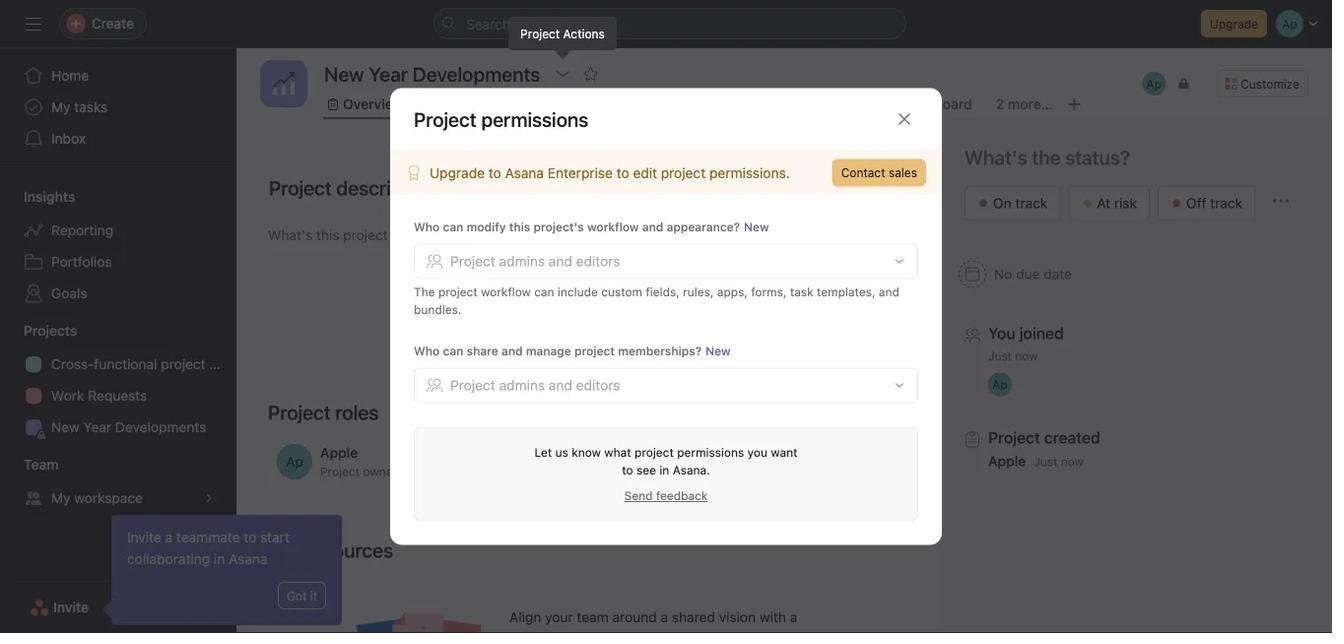 Task type: vqa. For each thing, say whether or not it's contained in the screenshot.
Contact sales
yes



Task type: describe. For each thing, give the bounding box(es) containing it.
project created apple just now
[[989, 429, 1101, 470]]

send
[[625, 490, 653, 503]]

track for off track
[[1211, 195, 1243, 211]]

a inside invite a teammate to start collaborating in asana got it
[[165, 530, 173, 546]]

ap button
[[1141, 70, 1169, 98]]

my for my tasks
[[51, 99, 71, 115]]

forms,
[[752, 285, 787, 299]]

start
[[260, 530, 290, 546]]

key resources
[[268, 539, 393, 562]]

got
[[287, 590, 307, 603]]

timeline
[[608, 96, 663, 112]]

what's the status?
[[965, 146, 1131, 169]]

project inside the project workflow can include custom fields, rules, apps, forms, task templates, and bundles.
[[439, 285, 478, 299]]

on track
[[994, 195, 1048, 211]]

you joined just now
[[989, 324, 1065, 363]]

close this dialog image
[[897, 111, 913, 127]]

list link
[[451, 94, 491, 115]]

1 vertical spatial new
[[706, 345, 731, 358]]

project permissions
[[414, 107, 589, 131]]

calendar link
[[687, 94, 762, 115]]

0 vertical spatial new
[[744, 220, 770, 234]]

team
[[24, 457, 59, 473]]

insights element
[[0, 179, 237, 314]]

reporting link
[[12, 215, 225, 246]]

inbox link
[[12, 123, 225, 155]]

my for my workspace
[[51, 490, 71, 507]]

dashboard
[[902, 96, 973, 112]]

you
[[989, 324, 1016, 343]]

ap inside button
[[1147, 77, 1162, 91]]

around
[[613, 610, 657, 626]]

hide sidebar image
[[26, 16, 41, 32]]

asana inside project permissions dialog
[[505, 165, 544, 181]]

to inside invite a teammate to start collaborating in asana got it
[[244, 530, 257, 546]]

in inside let us know what project permissions you want to see in asana.
[[660, 464, 670, 478]]

teams element
[[0, 448, 237, 519]]

work
[[51, 388, 84, 404]]

my workspace
[[51, 490, 143, 507]]

cross-functional project plan link
[[12, 349, 236, 381]]

overview
[[343, 96, 404, 112]]

brief
[[558, 631, 587, 634]]

contact sales button
[[833, 159, 927, 187]]

on
[[994, 195, 1012, 211]]

project right "edit"
[[661, 165, 706, 181]]

portfolios
[[51, 254, 112, 270]]

apps,
[[718, 285, 748, 299]]

graph image
[[272, 72, 296, 96]]

project right manage
[[575, 345, 615, 358]]

project permissions dialog
[[390, 88, 943, 546]]

you
[[748, 446, 768, 460]]

your
[[545, 610, 573, 626]]

rules,
[[683, 285, 714, 299]]

portfolios link
[[12, 246, 225, 278]]

it
[[310, 590, 317, 603]]

collaborating
[[127, 552, 210, 568]]

to inside let us know what project permissions you want to see in asana.
[[622, 464, 634, 478]]

at risk
[[1098, 195, 1138, 211]]

calendar
[[703, 96, 762, 112]]

2 horizontal spatial a
[[790, 610, 798, 626]]

workflow inside the project workflow can include custom fields, rules, apps, forms, task templates, and bundles.
[[481, 285, 531, 299]]

project admins and editors for manage
[[451, 378, 621, 394]]

can inside the project workflow can include custom fields, rules, apps, forms, task templates, and bundles.
[[535, 285, 555, 299]]

joined
[[1020, 324, 1065, 343]]

project admins and editors button for and
[[414, 244, 919, 280]]

insights button
[[0, 187, 75, 207]]

permissions
[[678, 446, 745, 460]]

who can modify this project's workflow and appearance? new
[[414, 220, 770, 234]]

project admins and editors for project's
[[451, 253, 621, 270]]

want
[[771, 446, 798, 460]]

what's
[[965, 146, 1028, 169]]

project for and
[[451, 378, 496, 394]]

to down project permissions
[[489, 165, 502, 181]]

team
[[577, 610, 609, 626]]

1 vertical spatial ap
[[993, 378, 1008, 392]]

contact
[[842, 166, 886, 180]]

upgrade to asana enterprise to edit project permissions.
[[430, 165, 790, 181]]

resources.
[[691, 631, 758, 634]]

permissions.
[[710, 165, 790, 181]]

0 vertical spatial workflow
[[588, 220, 639, 234]]

project left plan
[[161, 356, 206, 373]]

upgrade button
[[1202, 10, 1268, 37]]

to left "edit"
[[617, 165, 630, 181]]

who can share and manage project memberships? new
[[414, 345, 731, 358]]

memberships?
[[618, 345, 702, 358]]

my tasks link
[[12, 92, 225, 123]]

us
[[556, 446, 569, 460]]

upgrade for upgrade
[[1211, 17, 1259, 31]]

sales
[[889, 166, 918, 180]]

admins for this
[[499, 253, 545, 270]]

modify
[[467, 220, 506, 234]]

on track button
[[965, 186, 1061, 221]]

editors for project
[[576, 378, 621, 394]]

let us know what project permissions you want to see in asana.
[[535, 446, 798, 478]]

actions
[[564, 27, 605, 40]]

overview link
[[327, 94, 404, 115]]

feedback
[[657, 490, 708, 503]]

enterprise
[[548, 165, 613, 181]]

invite a teammate to start collaborating in asana tooltip
[[105, 516, 342, 626]]

and left appearance?
[[643, 220, 664, 234]]

got it button
[[278, 583, 326, 610]]

who for who can share and manage project memberships? new
[[414, 345, 440, 358]]

who for who can modify this project's workflow and appearance? new
[[414, 220, 440, 234]]

my tasks
[[51, 99, 108, 115]]



Task type: locate. For each thing, give the bounding box(es) containing it.
None text field
[[319, 56, 545, 92]]

and right templates,
[[879, 285, 900, 299]]

1 vertical spatial asana
[[229, 552, 268, 568]]

to left start
[[244, 530, 257, 546]]

Project description title text field
[[256, 168, 441, 209]]

0 vertical spatial just
[[989, 349, 1013, 363]]

editors down who can share and manage project memberships? new
[[576, 378, 621, 394]]

1 vertical spatial project admins and editors
[[451, 378, 621, 394]]

align your team around a shared vision with a project brief and supporting resources.
[[510, 610, 798, 634]]

timeline link
[[593, 94, 663, 115]]

insights
[[24, 189, 75, 205]]

know
[[572, 446, 601, 460]]

now down you joined button
[[1016, 349, 1039, 363]]

now inside the 'project created apple just now'
[[1062, 455, 1084, 469]]

0 vertical spatial project admins and editors
[[451, 253, 621, 270]]

project roles
[[268, 401, 379, 424]]

1 horizontal spatial invite
[[127, 530, 161, 546]]

goals
[[51, 285, 87, 302]]

1 vertical spatial my
[[51, 490, 71, 507]]

track right on
[[1016, 195, 1048, 211]]

see
[[637, 464, 657, 478]]

0 horizontal spatial new
[[51, 420, 80, 436]]

now inside you joined just now
[[1016, 349, 1039, 363]]

0 horizontal spatial just
[[989, 349, 1013, 363]]

my left tasks
[[51, 99, 71, 115]]

new inside projects element
[[51, 420, 80, 436]]

asana down start
[[229, 552, 268, 568]]

can left share
[[443, 345, 464, 358]]

functional
[[94, 356, 157, 373]]

apple
[[989, 453, 1027, 470]]

1 vertical spatial can
[[535, 285, 555, 299]]

2 editors from the top
[[576, 378, 621, 394]]

board link
[[514, 94, 569, 115]]

and inside the project workflow can include custom fields, rules, apps, forms, task templates, and bundles.
[[879, 285, 900, 299]]

1 horizontal spatial new
[[706, 345, 731, 358]]

projects button
[[0, 321, 77, 341]]

editors for workflow
[[576, 253, 621, 270]]

0 vertical spatial my
[[51, 99, 71, 115]]

2 vertical spatial project
[[451, 378, 496, 394]]

project
[[521, 27, 560, 40], [451, 253, 496, 270], [451, 378, 496, 394]]

1 vertical spatial project admins and editors button
[[414, 368, 919, 404]]

list
[[467, 96, 491, 112]]

invite for invite a teammate to start collaborating in asana got it
[[127, 530, 161, 546]]

now for you
[[1016, 349, 1039, 363]]

a right with
[[790, 610, 798, 626]]

1 admins from the top
[[499, 253, 545, 270]]

0 horizontal spatial invite
[[53, 600, 89, 616]]

2 my from the top
[[51, 490, 71, 507]]

who left modify
[[414, 220, 440, 234]]

admins down this
[[499, 253, 545, 270]]

0 horizontal spatial workflow
[[481, 285, 531, 299]]

project created
[[989, 429, 1101, 447]]

apple link
[[989, 453, 1027, 470]]

to left see
[[622, 464, 634, 478]]

1 vertical spatial upgrade
[[430, 165, 485, 181]]

project inside tooltip
[[521, 27, 560, 40]]

project admins and editors button
[[414, 244, 919, 280], [414, 368, 919, 404]]

my inside global element
[[51, 99, 71, 115]]

just down you
[[989, 349, 1013, 363]]

project up bundles.
[[439, 285, 478, 299]]

0 vertical spatial ap
[[1147, 77, 1162, 91]]

with
[[760, 610, 787, 626]]

0 horizontal spatial asana
[[229, 552, 268, 568]]

1 vertical spatial now
[[1062, 455, 1084, 469]]

1 vertical spatial project
[[451, 253, 496, 270]]

templates,
[[817, 285, 876, 299]]

workflow
[[588, 220, 639, 234], [481, 285, 531, 299]]

now
[[1016, 349, 1039, 363], [1062, 455, 1084, 469]]

at
[[1098, 195, 1111, 211]]

1 vertical spatial in
[[214, 552, 225, 568]]

in right see
[[660, 464, 670, 478]]

asana up this
[[505, 165, 544, 181]]

1 track from the left
[[1016, 195, 1048, 211]]

plan
[[209, 356, 236, 373]]

in
[[660, 464, 670, 478], [214, 552, 225, 568]]

1 vertical spatial just
[[1035, 455, 1058, 469]]

project left actions
[[521, 27, 560, 40]]

add to starred image
[[583, 66, 599, 82]]

1 horizontal spatial track
[[1211, 195, 1243, 211]]

can for share
[[443, 345, 464, 358]]

0 vertical spatial project
[[521, 27, 560, 40]]

0 horizontal spatial now
[[1016, 349, 1039, 363]]

off track button
[[1158, 186, 1256, 221]]

reporting
[[51, 222, 113, 239]]

team button
[[0, 455, 59, 475]]

2 vertical spatial can
[[443, 345, 464, 358]]

new down work
[[51, 420, 80, 436]]

new year developments
[[51, 420, 206, 436]]

cross-functional project plan
[[51, 356, 236, 373]]

1 horizontal spatial ap
[[1147, 77, 1162, 91]]

track inside on track 'button'
[[1016, 195, 1048, 211]]

supporting
[[619, 631, 688, 634]]

editors down who can modify this project's workflow and appearance? new
[[576, 253, 621, 270]]

appearance?
[[667, 220, 740, 234]]

track for on track
[[1016, 195, 1048, 211]]

you joined button
[[989, 324, 1065, 343]]

1 horizontal spatial asana
[[505, 165, 544, 181]]

1 horizontal spatial upgrade
[[1211, 17, 1259, 31]]

risk
[[1115, 195, 1138, 211]]

1 vertical spatial editors
[[576, 378, 621, 394]]

upgrade for upgrade to asana enterprise to edit project permissions.
[[430, 165, 485, 181]]

asana inside invite a teammate to start collaborating in asana got it
[[229, 552, 268, 568]]

invite inside button
[[53, 600, 89, 616]]

upgrade inside button
[[1211, 17, 1259, 31]]

and inside the align your team around a shared vision with a project brief and supporting resources.
[[591, 631, 615, 634]]

track right off at the top right
[[1211, 195, 1243, 211]]

who
[[414, 220, 440, 234], [414, 345, 440, 358]]

ap
[[1147, 77, 1162, 91], [993, 378, 1008, 392]]

project inside the align your team around a shared vision with a project brief and supporting resources.
[[510, 631, 554, 634]]

project admins and editors down manage
[[451, 378, 621, 394]]

project admins and editors button up fields,
[[414, 244, 919, 280]]

1 horizontal spatial now
[[1062, 455, 1084, 469]]

and
[[643, 220, 664, 234], [549, 253, 573, 270], [879, 285, 900, 299], [502, 345, 523, 358], [549, 378, 573, 394], [591, 631, 615, 634]]

my inside teams element
[[51, 490, 71, 507]]

shared
[[672, 610, 716, 626]]

project up see
[[635, 446, 674, 460]]

invite inside invite a teammate to start collaborating in asana got it
[[127, 530, 161, 546]]

goals link
[[12, 278, 225, 310]]

workflow
[[801, 96, 862, 112]]

home link
[[12, 60, 225, 92]]

and down who can share and manage project memberships? new
[[549, 378, 573, 394]]

my workspace link
[[12, 483, 225, 515]]

and down team
[[591, 631, 615, 634]]

now down project created
[[1062, 455, 1084, 469]]

0 horizontal spatial track
[[1016, 195, 1048, 211]]

send feedback link
[[625, 488, 708, 505]]

project admins and editors down this
[[451, 253, 621, 270]]

1 my from the top
[[51, 99, 71, 115]]

projects
[[24, 323, 77, 339]]

0 vertical spatial admins
[[499, 253, 545, 270]]

a up supporting
[[661, 610, 669, 626]]

inbox
[[51, 131, 86, 147]]

workspace
[[74, 490, 143, 507]]

projects element
[[0, 314, 237, 448]]

project actions tooltip
[[509, 17, 617, 56]]

project down share
[[451, 378, 496, 394]]

project actions
[[521, 27, 605, 40]]

invite button
[[17, 591, 102, 626]]

project inside let us know what project permissions you want to see in asana.
[[635, 446, 674, 460]]

asana.
[[673, 464, 711, 478]]

project for this
[[451, 253, 496, 270]]

1 vertical spatial invite
[[53, 600, 89, 616]]

cross-
[[51, 356, 94, 373]]

0 vertical spatial in
[[660, 464, 670, 478]]

1 horizontal spatial a
[[661, 610, 669, 626]]

edit
[[633, 165, 658, 181]]

just down project created
[[1035, 455, 1058, 469]]

asana
[[505, 165, 544, 181], [229, 552, 268, 568]]

0 vertical spatial asana
[[505, 165, 544, 181]]

0 horizontal spatial a
[[165, 530, 173, 546]]

requests
[[88, 388, 147, 404]]

new right the memberships?
[[706, 345, 731, 358]]

global element
[[0, 48, 237, 167]]

0 vertical spatial upgrade
[[1211, 17, 1259, 31]]

just inside you joined just now
[[989, 349, 1013, 363]]

include
[[558, 285, 598, 299]]

1 vertical spatial who
[[414, 345, 440, 358]]

align
[[510, 610, 542, 626]]

1 horizontal spatial workflow
[[588, 220, 639, 234]]

new right appearance?
[[744, 220, 770, 234]]

invite for invite
[[53, 600, 89, 616]]

2 who from the top
[[414, 345, 440, 358]]

1 horizontal spatial just
[[1035, 455, 1058, 469]]

project admins and editors button down the memberships?
[[414, 368, 919, 404]]

can
[[443, 220, 464, 234], [535, 285, 555, 299], [443, 345, 464, 358]]

off track
[[1187, 195, 1243, 211]]

who down bundles.
[[414, 345, 440, 358]]

admins down manage
[[499, 378, 545, 394]]

project admins and editors button for memberships?
[[414, 368, 919, 404]]

just inside the 'project created apple just now'
[[1035, 455, 1058, 469]]

can for modify
[[443, 220, 464, 234]]

just for apple
[[1035, 455, 1058, 469]]

bundles.
[[414, 303, 462, 317]]

the project workflow can include custom fields, rules, apps, forms, task templates, and bundles.
[[414, 285, 900, 317]]

workflow up share
[[481, 285, 531, 299]]

0 vertical spatial editors
[[576, 253, 621, 270]]

0 vertical spatial invite
[[127, 530, 161, 546]]

2 project admins and editors from the top
[[451, 378, 621, 394]]

upgrade inside project permissions dialog
[[430, 165, 485, 181]]

in down the teammate
[[214, 552, 225, 568]]

workflow link
[[785, 94, 862, 115]]

0 vertical spatial can
[[443, 220, 464, 234]]

1 project admins and editors button from the top
[[414, 244, 919, 280]]

0 horizontal spatial ap
[[993, 378, 1008, 392]]

just
[[989, 349, 1013, 363], [1035, 455, 1058, 469]]

vision
[[719, 610, 756, 626]]

just for joined
[[989, 349, 1013, 363]]

and down project's at the left
[[549, 253, 573, 270]]

project down modify
[[451, 253, 496, 270]]

a up collaborating
[[165, 530, 173, 546]]

2 project admins and editors button from the top
[[414, 368, 919, 404]]

2 track from the left
[[1211, 195, 1243, 211]]

1 vertical spatial workflow
[[481, 285, 531, 299]]

1 horizontal spatial in
[[660, 464, 670, 478]]

now for project created
[[1062, 455, 1084, 469]]

let
[[535, 446, 552, 460]]

0 vertical spatial who
[[414, 220, 440, 234]]

1 editors from the top
[[576, 253, 621, 270]]

0 vertical spatial project admins and editors button
[[414, 244, 919, 280]]

0 horizontal spatial upgrade
[[430, 165, 485, 181]]

work requests
[[51, 388, 147, 404]]

and right share
[[502, 345, 523, 358]]

admins for and
[[499, 378, 545, 394]]

the status?
[[1033, 146, 1131, 169]]

can left include on the left of the page
[[535, 285, 555, 299]]

0 vertical spatial now
[[1016, 349, 1039, 363]]

fields,
[[646, 285, 680, 299]]

0 horizontal spatial in
[[214, 552, 225, 568]]

2 vertical spatial new
[[51, 420, 80, 436]]

can left modify
[[443, 220, 464, 234]]

2 admins from the top
[[499, 378, 545, 394]]

track
[[1016, 195, 1048, 211], [1211, 195, 1243, 211]]

dashboard link
[[886, 94, 973, 115]]

workflow right project's at the left
[[588, 220, 639, 234]]

track inside off track button
[[1211, 195, 1243, 211]]

2 horizontal spatial new
[[744, 220, 770, 234]]

this
[[510, 220, 531, 234]]

off
[[1187, 195, 1207, 211]]

my down team
[[51, 490, 71, 507]]

project's
[[534, 220, 584, 234]]

in inside invite a teammate to start collaborating in asana got it
[[214, 552, 225, 568]]

share
[[467, 345, 499, 358]]

1 who from the top
[[414, 220, 440, 234]]

what
[[605, 446, 632, 460]]

my
[[51, 99, 71, 115], [51, 490, 71, 507]]

project down align
[[510, 631, 554, 634]]

1 vertical spatial admins
[[499, 378, 545, 394]]

1 project admins and editors from the top
[[451, 253, 621, 270]]



